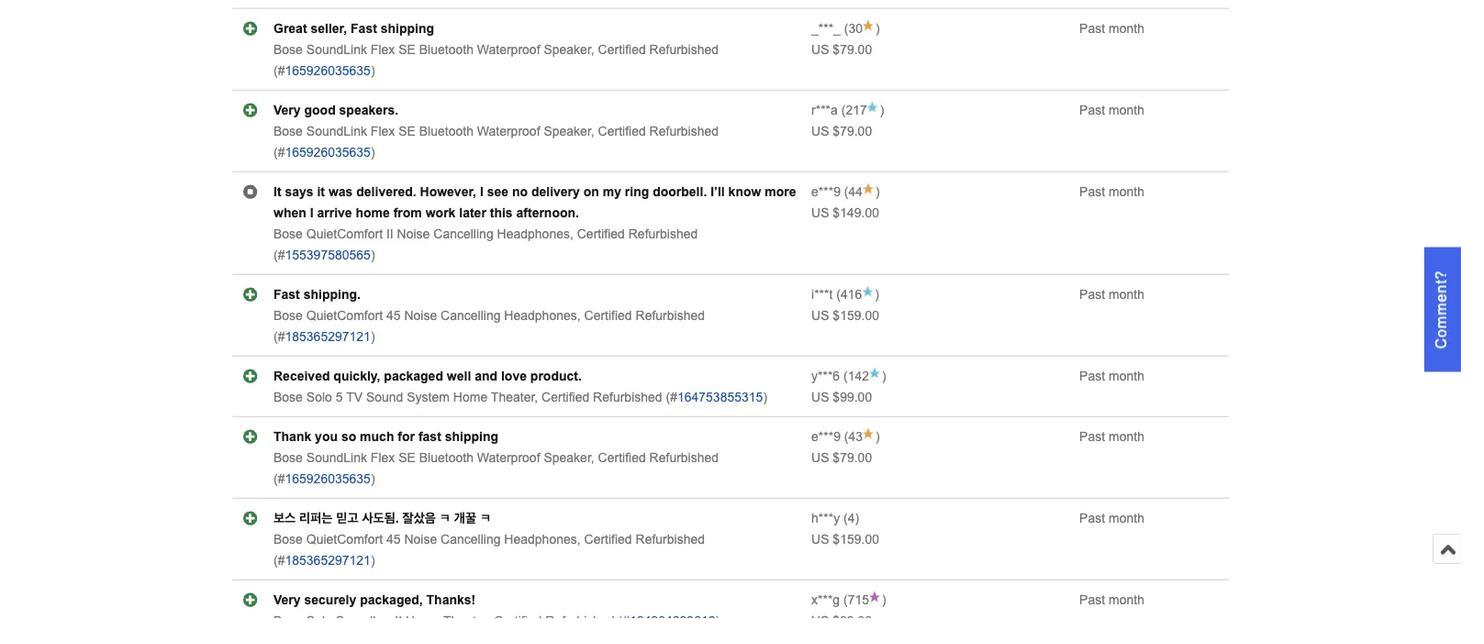 Task type: vqa. For each thing, say whether or not it's contained in the screenshot.
right The 378038-
no



Task type: locate. For each thing, give the bounding box(es) containing it.
1 vertical spatial waterproof
[[477, 124, 540, 138]]

165926035635 link up 리퍼는
[[285, 472, 371, 486]]

1 165926035635 link from the top
[[285, 63, 371, 78]]

quietcomfort down arrive
[[306, 227, 383, 241]]

1 vertical spatial bose soundlink flex se bluetooth waterproof speaker, certified refurbished (#
[[274, 124, 719, 159]]

5 past month element from the top
[[1080, 369, 1145, 383]]

4 past from the top
[[1080, 287, 1105, 301]]

r***a
[[811, 103, 838, 117]]

) right 715
[[882, 593, 886, 607]]

0 vertical spatial quietcomfort
[[306, 227, 383, 241]]

feedback left by buyer. element left 30
[[811, 21, 841, 35]]

bose down very good speakers.
[[274, 124, 303, 138]]

2 bose from the top
[[274, 124, 303, 138]]

2 month from the top
[[1109, 103, 1145, 117]]

2 vertical spatial us $79.00
[[811, 451, 872, 465]]

2 vertical spatial flex
[[371, 451, 395, 465]]

shipping
[[381, 21, 434, 35], [445, 430, 498, 444]]

feedback left by buyer. element for 217
[[811, 103, 838, 117]]

month for ( 44
[[1109, 184, 1145, 199]]

2 bose soundlink flex se bluetooth waterproof speaker, certified refurbished (# from the top
[[274, 124, 719, 159]]

noise
[[397, 227, 430, 241], [404, 308, 437, 323], [404, 532, 437, 547]]

3 se from the top
[[399, 451, 416, 465]]

2 vertical spatial 165926035635 link
[[285, 472, 371, 486]]

see
[[487, 184, 509, 199]]

)
[[876, 21, 880, 35], [371, 63, 375, 78], [880, 103, 884, 117], [371, 145, 375, 159], [876, 184, 880, 199], [371, 248, 375, 262], [875, 287, 879, 301], [371, 329, 375, 344], [882, 369, 886, 383], [763, 390, 767, 404], [876, 430, 880, 444], [371, 472, 375, 486], [855, 511, 859, 525], [371, 553, 375, 568], [882, 593, 886, 607]]

0 vertical spatial shipping
[[381, 21, 434, 35]]

1 past month element from the top
[[1080, 21, 1145, 35]]

2 $159.00 from the top
[[833, 532, 879, 547]]

bose down fast shipping.
[[274, 308, 303, 323]]

0 vertical spatial speaker,
[[544, 42, 594, 56]]

2 vertical spatial noise
[[404, 532, 437, 547]]

2 e***9 from the top
[[811, 430, 841, 444]]

bose soundlink flex se bluetooth waterproof speaker, certified refurbished (#
[[274, 42, 719, 78], [274, 124, 719, 159], [274, 451, 719, 486]]

5 past from the top
[[1080, 369, 1105, 383]]

1 vertical spatial se
[[399, 124, 416, 138]]

1 vertical spatial headphones,
[[504, 308, 581, 323]]

1 vertical spatial 45
[[386, 532, 401, 547]]

165926035635 for good
[[285, 145, 371, 159]]

( right h***y
[[844, 511, 848, 525]]

1 feedback left by buyer. element from the top
[[811, 21, 841, 35]]

185365297121
[[285, 329, 371, 344], [285, 553, 371, 568]]

2 us $79.00 from the top
[[811, 124, 872, 138]]

2 speaker, from the top
[[544, 124, 594, 138]]

love
[[501, 369, 527, 383]]

0 vertical spatial bose soundlink flex se bluetooth waterproof speaker, certified refurbished (#
[[274, 42, 719, 78]]

us $79.00 for r***a
[[811, 124, 872, 138]]

feedback left by buyer. element for 4
[[811, 511, 840, 525]]

no
[[512, 184, 528, 199]]

1 month from the top
[[1109, 21, 1145, 35]]

e***9 up us $149.00
[[811, 184, 841, 199]]

very left securely
[[274, 593, 301, 607]]

1 horizontal spatial i
[[480, 184, 484, 199]]

3 bose soundlink flex se bluetooth waterproof speaker, certified refurbished (# from the top
[[274, 451, 719, 486]]

3 month from the top
[[1109, 184, 1145, 199]]

bose down 보스 at the left bottom
[[274, 532, 303, 547]]

soundlink for you
[[306, 451, 367, 465]]

185365297121 up securely
[[285, 553, 371, 568]]

1 vertical spatial noise
[[404, 308, 437, 323]]

1 165926035635 from the top
[[285, 63, 371, 78]]

se down great seller, fast shipping element at the top left
[[399, 42, 416, 56]]

se for so
[[399, 451, 416, 465]]

1 vertical spatial 185365297121 )
[[285, 553, 375, 568]]

2 bluetooth from the top
[[419, 124, 474, 138]]

$159.00 down 416
[[833, 308, 879, 323]]

$159.00
[[833, 308, 879, 323], [833, 532, 879, 547]]

$79.00 for 30
[[833, 42, 872, 56]]

165926035635 ) up it
[[285, 145, 375, 159]]

$79.00 for 43
[[833, 451, 872, 465]]

soundlink for good
[[306, 124, 367, 138]]

1 us from the top
[[811, 42, 829, 56]]

noise up 'received quickly, packaged well and love product.' element
[[404, 308, 437, 323]]

it
[[317, 184, 325, 199]]

1 vertical spatial 165926035635
[[285, 145, 371, 159]]

$79.00 down ( 30
[[833, 42, 872, 56]]

( up us $149.00
[[844, 184, 849, 199]]

3 past from the top
[[1080, 184, 1105, 199]]

1 bose quietcomfort 45 noise cancelling headphones, certified refurbished (# from the top
[[274, 308, 705, 344]]

0 vertical spatial waterproof
[[477, 42, 540, 56]]

feedback left by buyer. element left 416
[[811, 287, 833, 301]]

x***g
[[811, 593, 840, 607]]

$149.00
[[833, 206, 879, 220]]

thank
[[274, 430, 311, 444]]

1 e***9 from the top
[[811, 184, 841, 199]]

us down y***6
[[811, 390, 829, 404]]

7 us from the top
[[811, 532, 829, 547]]

past for ( 142
[[1080, 369, 1105, 383]]

fast right seller,
[[351, 21, 377, 35]]

bose quietcomfort 45 noise cancelling headphones, certified refurbished (# for fast shipping.
[[274, 308, 705, 344]]

i left see on the left of the page
[[480, 184, 484, 199]]

$79.00 for 217
[[833, 124, 872, 138]]

past month for 30
[[1080, 21, 1145, 35]]

1 vertical spatial very
[[274, 593, 301, 607]]

6 bose from the top
[[274, 451, 303, 465]]

3 bose from the top
[[274, 227, 303, 241]]

feedback left by buyer. element left 217
[[811, 103, 838, 117]]

1 vertical spatial 185365297121 link
[[285, 553, 371, 568]]

5 feedback left by buyer. element from the top
[[811, 369, 840, 383]]

was
[[329, 184, 353, 199]]

speaker,
[[544, 42, 594, 56], [544, 124, 594, 138], [544, 451, 594, 465]]

feedback left by buyer. element containing i***t
[[811, 287, 833, 301]]

fast left shipping.
[[274, 287, 300, 301]]

1 bose soundlink flex se bluetooth waterproof speaker, certified refurbished (# from the top
[[274, 42, 719, 78]]

165926035635 up it
[[285, 145, 371, 159]]

bose soundlink flex se bluetooth waterproof speaker, certified refurbished (# for thank you so much for fast shipping
[[274, 451, 719, 486]]

715
[[848, 593, 869, 607]]

(#
[[274, 63, 285, 78], [274, 145, 285, 159], [274, 248, 285, 262], [274, 329, 285, 344], [666, 390, 677, 404], [274, 472, 285, 486], [274, 553, 285, 568]]

7 bose from the top
[[274, 532, 303, 547]]

shipping right seller,
[[381, 21, 434, 35]]

1 185365297121 link from the top
[[285, 329, 371, 344]]

185365297121 )
[[285, 329, 375, 344], [285, 553, 375, 568]]

good
[[304, 103, 336, 117]]

certified
[[598, 42, 646, 56], [598, 124, 646, 138], [577, 227, 625, 241], [584, 308, 632, 323], [542, 390, 589, 404], [598, 451, 646, 465], [584, 532, 632, 547]]

h***y
[[811, 511, 840, 525]]

4 month from the top
[[1109, 287, 1145, 301]]

1 185365297121 from the top
[[285, 329, 371, 344]]

5 bose from the top
[[274, 390, 303, 404]]

165926035635 link
[[285, 63, 371, 78], [285, 145, 371, 159], [285, 472, 371, 486]]

2 185365297121 ) from the top
[[285, 553, 375, 568]]

45 up packaged
[[386, 308, 401, 323]]

bluetooth for thank you so much for fast shipping
[[419, 451, 474, 465]]

ㅋ left "개꿀"
[[439, 511, 451, 525]]

feedback left by buyer. element for 142
[[811, 369, 840, 383]]

0 horizontal spatial fast
[[274, 287, 300, 301]]

2 vertical spatial $79.00
[[833, 451, 872, 465]]

us $99.00
[[811, 390, 872, 404]]

1 vertical spatial 165926035635 link
[[285, 145, 371, 159]]

noise down from
[[397, 227, 430, 241]]

past month element for 43
[[1080, 430, 1145, 444]]

0 vertical spatial 185365297121 )
[[285, 329, 375, 344]]

month for ( 217
[[1109, 103, 1145, 117]]

( right y***6
[[844, 369, 848, 383]]

0 vertical spatial headphones,
[[497, 227, 574, 241]]

1 vertical spatial $159.00
[[833, 532, 879, 547]]

bose down thank
[[274, 451, 303, 465]]

5
[[336, 390, 343, 404]]

us
[[811, 42, 829, 56], [811, 124, 829, 138], [811, 206, 829, 220], [811, 308, 829, 323], [811, 390, 829, 404], [811, 451, 829, 465], [811, 532, 829, 547]]

7 past month from the top
[[1080, 511, 1145, 525]]

doorbell.
[[653, 184, 707, 199]]

headphones,
[[497, 227, 574, 241], [504, 308, 581, 323], [504, 532, 581, 547]]

) right 43
[[876, 430, 880, 444]]

us for ( 44
[[811, 206, 829, 220]]

very for very good speakers.
[[274, 103, 301, 117]]

soundlink down you
[[306, 451, 367, 465]]

1 bluetooth from the top
[[419, 42, 474, 56]]

refurbished inside bose quietcomfort ii noise cancelling headphones, certified refurbished (#
[[629, 227, 698, 241]]

( for 217
[[841, 103, 846, 117]]

2 waterproof from the top
[[477, 124, 540, 138]]

fast shipping.
[[274, 287, 361, 301]]

3 us from the top
[[811, 206, 829, 220]]

feedback left by buyer. element left 715
[[811, 593, 840, 607]]

( 142
[[840, 369, 869, 383]]

6 us from the top
[[811, 451, 829, 465]]

se down for
[[399, 451, 416, 465]]

packaged
[[384, 369, 443, 383]]

bluetooth for very good speakers.
[[419, 124, 474, 138]]

feedback left by buyer. element containing _***_
[[811, 21, 841, 35]]

bose inside the received quickly, packaged well and love product. bose solo 5 tv sound system home theater, certified refurbished (# 164753855315 )
[[274, 390, 303, 404]]

( right _***_
[[844, 21, 849, 35]]

quietcomfort down 믿고 at left bottom
[[306, 532, 383, 547]]

165926035635 link up the good
[[285, 63, 371, 78]]

us left $149.00
[[811, 206, 829, 220]]

1 soundlink from the top
[[306, 42, 367, 56]]

us $79.00 down ( 217 on the top right
[[811, 124, 872, 138]]

us $79.00 down ( 43 at the right of page
[[811, 451, 872, 465]]

_***_
[[811, 21, 841, 35]]

0 vertical spatial $159.00
[[833, 308, 879, 323]]

165926035635 link for seller,
[[285, 63, 371, 78]]

(
[[844, 21, 849, 35], [841, 103, 846, 117], [844, 184, 849, 199], [836, 287, 841, 301], [844, 369, 848, 383], [844, 430, 849, 444], [844, 511, 848, 525], [844, 593, 848, 607]]

us down r***a
[[811, 124, 829, 138]]

ii
[[386, 227, 394, 241]]

feedback left by buyer. element
[[811, 21, 841, 35], [811, 103, 838, 117], [811, 184, 841, 199], [811, 287, 833, 301], [811, 369, 840, 383], [811, 430, 841, 444], [811, 511, 840, 525], [811, 593, 840, 607]]

8 past month from the top
[[1080, 593, 1145, 607]]

certified inside the received quickly, packaged well and love product. bose solo 5 tv sound system home theater, certified refurbished (# 164753855315 )
[[542, 390, 589, 404]]

) left us $99.00
[[763, 390, 767, 404]]

5 past month from the top
[[1080, 369, 1145, 383]]

noise for says
[[397, 227, 430, 241]]

3 165926035635 link from the top
[[285, 472, 371, 486]]

1 165926035635 ) from the top
[[285, 63, 375, 78]]

2 165926035635 from the top
[[285, 145, 371, 159]]

month for ( 142
[[1109, 369, 1145, 383]]

2 vertical spatial soundlink
[[306, 451, 367, 465]]

us up h***y
[[811, 451, 829, 465]]

2 soundlink from the top
[[306, 124, 367, 138]]

feedback left by buyer. element left 43
[[811, 430, 841, 444]]

e***9 left 43
[[811, 430, 841, 444]]

shipping down home
[[445, 430, 498, 444]]

1 past from the top
[[1080, 21, 1105, 35]]

7 month from the top
[[1109, 511, 1145, 525]]

165926035635 up 리퍼는
[[285, 472, 371, 486]]

bose
[[274, 42, 303, 56], [274, 124, 303, 138], [274, 227, 303, 241], [274, 308, 303, 323], [274, 390, 303, 404], [274, 451, 303, 465], [274, 532, 303, 547]]

i
[[480, 184, 484, 199], [310, 206, 314, 220]]

2 quietcomfort from the top
[[306, 308, 383, 323]]

( 217
[[838, 103, 867, 117]]

it
[[274, 184, 281, 199]]

0 vertical spatial fast
[[351, 21, 377, 35]]

us down i***t
[[811, 308, 829, 323]]

h***y ( 4 ) us $159.00
[[811, 511, 879, 547]]

165926035635 )
[[285, 63, 375, 78], [285, 145, 375, 159], [285, 472, 375, 486]]

2 vertical spatial 165926035635 )
[[285, 472, 375, 486]]

) right h***y
[[855, 511, 859, 525]]

8 past month element from the top
[[1080, 593, 1145, 607]]

month for ( 416
[[1109, 287, 1145, 301]]

noise inside bose quietcomfort ii noise cancelling headphones, certified refurbished (#
[[397, 227, 430, 241]]

past month element for 715
[[1080, 593, 1145, 607]]

bose for thank you so much for fast shipping
[[274, 451, 303, 465]]

4 feedback left by buyer. element from the top
[[811, 287, 833, 301]]

3 waterproof from the top
[[477, 451, 540, 465]]

past month element
[[1080, 21, 1145, 35], [1080, 103, 1145, 117], [1080, 184, 1145, 199], [1080, 287, 1145, 301], [1080, 369, 1145, 383], [1080, 430, 1145, 444], [1080, 511, 1145, 525], [1080, 593, 1145, 607]]

us down _***_
[[811, 42, 829, 56]]

( right r***a
[[841, 103, 846, 117]]

feedback left by buyer. element containing x***g
[[811, 593, 840, 607]]

thank you so much for fast shipping element
[[274, 430, 498, 444]]

( 43
[[841, 430, 863, 444]]

8 feedback left by buyer. element from the top
[[811, 593, 840, 607]]

fast
[[351, 21, 377, 35], [274, 287, 300, 301]]

0 vertical spatial bluetooth
[[419, 42, 474, 56]]

165926035635 ) up very good speakers.
[[285, 63, 375, 78]]

1 vertical spatial speaker,
[[544, 124, 594, 138]]

flex for fast
[[371, 42, 395, 56]]

bose quietcomfort 45 noise cancelling headphones, certified refurbished (#
[[274, 308, 705, 344], [274, 532, 705, 568]]

0 vertical spatial flex
[[371, 42, 395, 56]]

1 us $79.00 from the top
[[811, 42, 872, 56]]

1 vertical spatial i
[[310, 206, 314, 220]]

6 feedback left by buyer. element from the top
[[811, 430, 841, 444]]

2 us from the top
[[811, 124, 829, 138]]

165926035635 link for you
[[285, 472, 371, 486]]

1 vertical spatial bose quietcomfort 45 noise cancelling headphones, certified refurbished (#
[[274, 532, 705, 568]]

164753855315
[[677, 390, 763, 404]]

bose down when
[[274, 227, 303, 241]]

very left the good
[[274, 103, 301, 117]]

0 vertical spatial soundlink
[[306, 42, 367, 56]]

1 quietcomfort from the top
[[306, 227, 383, 241]]

soundlink down seller,
[[306, 42, 367, 56]]

securely
[[304, 593, 356, 607]]

waterproof for very good speakers.
[[477, 124, 540, 138]]

( for 30
[[844, 21, 849, 35]]

bose down great
[[274, 42, 303, 56]]

0 vertical spatial $79.00
[[833, 42, 872, 56]]

6 past month element from the top
[[1080, 430, 1145, 444]]

0 vertical spatial 165926035635 )
[[285, 63, 375, 78]]

0 vertical spatial se
[[399, 42, 416, 56]]

30
[[849, 21, 863, 35]]

0 vertical spatial i
[[480, 184, 484, 199]]

2 feedback left by buyer. element from the top
[[811, 103, 838, 117]]

bose quietcomfort 45 noise cancelling headphones, certified refurbished (# down "개꿀"
[[274, 532, 705, 568]]

past month for 715
[[1080, 593, 1145, 607]]

165926035635 up the good
[[285, 63, 371, 78]]

2 vertical spatial se
[[399, 451, 416, 465]]

0 vertical spatial 45
[[386, 308, 401, 323]]

3 soundlink from the top
[[306, 451, 367, 465]]

165926035635 link for good
[[285, 145, 371, 159]]

45
[[386, 308, 401, 323], [386, 532, 401, 547]]

speaker, for very good speakers.
[[544, 124, 594, 138]]

flex down great seller, fast shipping
[[371, 42, 395, 56]]

se for fast
[[399, 42, 416, 56]]

155397580565 )
[[285, 248, 375, 262]]

185365297121 for 리퍼는
[[285, 553, 371, 568]]

quietcomfort for 리퍼는
[[306, 532, 383, 547]]

cancelling down later
[[434, 227, 494, 241]]

3 feedback left by buyer. element from the top
[[811, 184, 841, 199]]

3 $79.00 from the top
[[833, 451, 872, 465]]

headphones, for ㅋ
[[504, 532, 581, 547]]

165926035635 for seller,
[[285, 63, 371, 78]]

185365297121 link up securely
[[285, 553, 371, 568]]

$79.00 down ( 43 at the right of page
[[833, 451, 872, 465]]

e***9
[[811, 184, 841, 199], [811, 430, 841, 444]]

shipping.
[[304, 287, 361, 301]]

0 vertical spatial 185365297121 link
[[285, 329, 371, 344]]

0 vertical spatial very
[[274, 103, 301, 117]]

speaker, for great seller, fast shipping
[[544, 42, 594, 56]]

2 vertical spatial 165926035635
[[285, 472, 371, 486]]

2 165926035635 link from the top
[[285, 145, 371, 159]]

185365297121 ) up securely
[[285, 553, 375, 568]]

and
[[475, 369, 498, 383]]

very
[[274, 103, 301, 117], [274, 593, 301, 607]]

( down us $99.00
[[844, 430, 849, 444]]

quickly,
[[334, 369, 380, 383]]

2 vertical spatial headphones,
[[504, 532, 581, 547]]

2 vertical spatial quietcomfort
[[306, 532, 383, 547]]

165926035635 link up it
[[285, 145, 371, 159]]

0 vertical spatial e***9
[[811, 184, 841, 199]]

7 feedback left by buyer. element from the top
[[811, 511, 840, 525]]

se up delivered.
[[399, 124, 416, 138]]

4 past month element from the top
[[1080, 287, 1145, 301]]

2 very from the top
[[274, 593, 301, 607]]

1 vertical spatial quietcomfort
[[306, 308, 383, 323]]

) inside the received quickly, packaged well and love product. bose solo 5 tv sound system home theater, certified refurbished (# 164753855315 )
[[763, 390, 767, 404]]

0 vertical spatial us $79.00
[[811, 42, 872, 56]]

past
[[1080, 21, 1105, 35], [1080, 103, 1105, 117], [1080, 184, 1105, 199], [1080, 287, 1105, 301], [1080, 369, 1105, 383], [1080, 430, 1105, 444], [1080, 511, 1105, 525], [1080, 593, 1105, 607]]

185365297121 link down shipping.
[[285, 329, 371, 344]]

soundlink
[[306, 42, 367, 56], [306, 124, 367, 138], [306, 451, 367, 465]]

1 45 from the top
[[386, 308, 401, 323]]

ㅋ right "개꿀"
[[480, 511, 491, 525]]

feedback left by buyer. element up us $99.00
[[811, 369, 840, 383]]

1 flex from the top
[[371, 42, 395, 56]]

bose down received in the bottom of the page
[[274, 390, 303, 404]]

past month element for 44
[[1080, 184, 1145, 199]]

bose soundlink flex se bluetooth waterproof speaker, certified refurbished (# for very good speakers.
[[274, 124, 719, 159]]

my
[[603, 184, 621, 199]]

155397580565 link
[[285, 248, 371, 262]]

quietcomfort inside bose quietcomfort ii noise cancelling headphones, certified refurbished (#
[[306, 227, 383, 241]]

2 vertical spatial bluetooth
[[419, 451, 474, 465]]

1 $79.00 from the top
[[833, 42, 872, 56]]

4 past month from the top
[[1080, 287, 1145, 301]]

) right 142
[[882, 369, 886, 383]]

( for 44
[[844, 184, 849, 199]]

4 us from the top
[[811, 308, 829, 323]]

past for ( 30
[[1080, 21, 1105, 35]]

1 vertical spatial 185365297121
[[285, 553, 371, 568]]

(# inside the received quickly, packaged well and love product. bose solo 5 tv sound system home theater, certified refurbished (# 164753855315 )
[[666, 390, 677, 404]]

2 flex from the top
[[371, 124, 395, 138]]

3 quietcomfort from the top
[[306, 532, 383, 547]]

45 down 보스 리퍼는 믿고 사도됨.  잘샀음 ㅋ 개꿀 ㅋ element
[[386, 532, 401, 547]]

comment? link
[[1425, 247, 1461, 372]]

0 horizontal spatial i
[[310, 206, 314, 220]]

this
[[490, 206, 513, 220]]

past month element for 142
[[1080, 369, 1145, 383]]

0 vertical spatial 185365297121
[[285, 329, 371, 344]]

8 past from the top
[[1080, 593, 1105, 607]]

refurbished
[[649, 42, 719, 56], [649, 124, 719, 138], [629, 227, 698, 241], [636, 308, 705, 323], [593, 390, 662, 404], [649, 451, 719, 465], [636, 532, 705, 547]]

bluetooth for great seller, fast shipping
[[419, 42, 474, 56]]

1 horizontal spatial fast
[[351, 21, 377, 35]]

bose quietcomfort 45 noise cancelling headphones, certified refurbished (# up and
[[274, 308, 705, 344]]

says
[[285, 184, 314, 199]]

0 vertical spatial noise
[[397, 227, 430, 241]]

$159.00 down '4'
[[833, 532, 879, 547]]

0 horizontal spatial shipping
[[381, 21, 434, 35]]

2 vertical spatial cancelling
[[441, 532, 501, 547]]

6 past month from the top
[[1080, 430, 1145, 444]]

us down h***y
[[811, 532, 829, 547]]

) up 사도됨.
[[371, 472, 375, 486]]

185365297121 link for 리퍼는
[[285, 553, 371, 568]]

165926035635
[[285, 63, 371, 78], [285, 145, 371, 159], [285, 472, 371, 486]]

noise down 잘샀음
[[404, 532, 437, 547]]

2 bose quietcomfort 45 noise cancelling headphones, certified refurbished (# from the top
[[274, 532, 705, 568]]

2 185365297121 link from the top
[[285, 553, 371, 568]]

5 month from the top
[[1109, 369, 1145, 383]]

cancelling down "개꿀"
[[441, 532, 501, 547]]

us $149.00
[[811, 206, 879, 220]]

) right 30
[[876, 21, 880, 35]]

0 vertical spatial 165926035635 link
[[285, 63, 371, 78]]

feedback left by buyer. element up us $149.00
[[811, 184, 841, 199]]

3 past month element from the top
[[1080, 184, 1145, 199]]

( right x***g
[[844, 593, 848, 607]]

$79.00 down ( 217 on the top right
[[833, 124, 872, 138]]

43
[[849, 430, 863, 444]]

1 vertical spatial cancelling
[[441, 308, 501, 323]]

cancelling up well
[[441, 308, 501, 323]]

1 se from the top
[[399, 42, 416, 56]]

2 vertical spatial bose soundlink flex se bluetooth waterproof speaker, certified refurbished (#
[[274, 451, 719, 486]]

when
[[274, 206, 306, 220]]

7 past month element from the top
[[1080, 511, 1145, 525]]

165926035635 ) up 리퍼는
[[285, 472, 375, 486]]

1 very from the top
[[274, 103, 301, 117]]

1 vertical spatial soundlink
[[306, 124, 367, 138]]

ㅋ
[[439, 511, 451, 525], [480, 511, 491, 525]]

you
[[315, 430, 338, 444]]

0 vertical spatial 165926035635
[[285, 63, 371, 78]]

us $79.00 down ( 30
[[811, 42, 872, 56]]

cancelling inside bose quietcomfort ii noise cancelling headphones, certified refurbished (#
[[434, 227, 494, 241]]

1 horizontal spatial ㅋ
[[480, 511, 491, 525]]

3 speaker, from the top
[[544, 451, 594, 465]]

2 vertical spatial speaker,
[[544, 451, 594, 465]]

feedback left by buyer. element left '4'
[[811, 511, 840, 525]]

waterproof for thank you so much for fast shipping
[[477, 451, 540, 465]]

se
[[399, 42, 416, 56], [399, 124, 416, 138], [399, 451, 416, 465]]

certified inside bose quietcomfort ii noise cancelling headphones, certified refurbished (#
[[577, 227, 625, 241]]

headphones, inside bose quietcomfort ii noise cancelling headphones, certified refurbished (#
[[497, 227, 574, 241]]

feedback left by buyer. element containing y***6
[[811, 369, 840, 383]]

2 165926035635 ) from the top
[[285, 145, 375, 159]]

1 bose from the top
[[274, 42, 303, 56]]

8 month from the top
[[1109, 593, 1145, 607]]

flex down thank you so much for fast shipping element
[[371, 451, 395, 465]]

2 vertical spatial waterproof
[[477, 451, 540, 465]]

past month
[[1080, 21, 1145, 35], [1080, 103, 1145, 117], [1080, 184, 1145, 199], [1080, 287, 1145, 301], [1080, 369, 1145, 383], [1080, 430, 1145, 444], [1080, 511, 1145, 525], [1080, 593, 1145, 607]]

2 45 from the top
[[386, 532, 401, 547]]

it says it was delivered. however, i see no delivery on my ring doorbell. i'll know more when i arrive home from work later this afternoon. element
[[274, 184, 796, 220]]

7 past from the top
[[1080, 511, 1105, 525]]

feedback left by buyer. element containing h***y
[[811, 511, 840, 525]]

past for ( 217
[[1080, 103, 1105, 117]]

1 vertical spatial us $79.00
[[811, 124, 872, 138]]

month
[[1109, 21, 1145, 35], [1109, 103, 1145, 117], [1109, 184, 1145, 199], [1109, 287, 1145, 301], [1109, 369, 1145, 383], [1109, 430, 1145, 444], [1109, 511, 1145, 525], [1109, 593, 1145, 607]]

6 past from the top
[[1080, 430, 1105, 444]]

waterproof for great seller, fast shipping
[[477, 42, 540, 56]]

2 past month from the top
[[1080, 103, 1145, 117]]

185365297121 down shipping.
[[285, 329, 371, 344]]

noise for 리퍼는
[[404, 532, 437, 547]]

1 vertical spatial $79.00
[[833, 124, 872, 138]]

0 vertical spatial cancelling
[[434, 227, 494, 241]]

1 waterproof from the top
[[477, 42, 540, 56]]

3 past month from the top
[[1080, 184, 1145, 199]]

185365297121 ) down shipping.
[[285, 329, 375, 344]]

us $79.00
[[811, 42, 872, 56], [811, 124, 872, 138], [811, 451, 872, 465]]

quietcomfort down shipping.
[[306, 308, 383, 323]]

1 horizontal spatial shipping
[[445, 430, 498, 444]]

1 vertical spatial bluetooth
[[419, 124, 474, 138]]

1 vertical spatial 165926035635 )
[[285, 145, 375, 159]]

bose inside bose quietcomfort ii noise cancelling headphones, certified refurbished (#
[[274, 227, 303, 241]]

1 speaker, from the top
[[544, 42, 594, 56]]

1 vertical spatial flex
[[371, 124, 395, 138]]

1 vertical spatial e***9
[[811, 430, 841, 444]]

past month for 44
[[1080, 184, 1145, 199]]

2 $79.00 from the top
[[833, 124, 872, 138]]

2 past from the top
[[1080, 103, 1105, 117]]

3 flex from the top
[[371, 451, 395, 465]]

( right i***t
[[836, 287, 841, 301]]

flex for speakers.
[[371, 124, 395, 138]]

1 vertical spatial shipping
[[445, 430, 498, 444]]

45 for shipping.
[[386, 308, 401, 323]]

0 horizontal spatial ㅋ
[[439, 511, 451, 525]]

3 165926035635 from the top
[[285, 472, 371, 486]]

feedback left by buyer. element containing r***a
[[811, 103, 838, 117]]

0 vertical spatial bose quietcomfort 45 noise cancelling headphones, certified refurbished (#
[[274, 308, 705, 344]]

soundlink down very good speakers. element
[[306, 124, 367, 138]]

(# inside bose quietcomfort ii noise cancelling headphones, certified refurbished (#
[[274, 248, 285, 262]]

1 past month from the top
[[1080, 21, 1145, 35]]



Task type: describe. For each thing, give the bounding box(es) containing it.
$159.00 inside h***y ( 4 ) us $159.00
[[833, 532, 879, 547]]

) up delivered.
[[371, 145, 375, 159]]

refurbished inside the received quickly, packaged well and love product. bose solo 5 tv sound system home theater, certified refurbished (# 164753855315 )
[[593, 390, 662, 404]]

it says it was delivered. however, i see no delivery on my ring doorbell. i'll know more when i arrive home from work later this afternoon.
[[274, 184, 796, 220]]

믿고
[[336, 511, 358, 525]]

165926035635 ) for seller,
[[285, 63, 375, 78]]

( for 43
[[844, 430, 849, 444]]

fast
[[418, 430, 441, 444]]

1 vertical spatial fast
[[274, 287, 300, 301]]

very securely packaged, thanks!
[[274, 593, 476, 607]]

( for 142
[[844, 369, 848, 383]]

bose soundlink flex se bluetooth waterproof speaker, certified refurbished (# for great seller, fast shipping
[[274, 42, 719, 78]]

us for ( 217
[[811, 124, 829, 138]]

us $159.00
[[811, 308, 879, 323]]

seller,
[[311, 21, 347, 35]]

past for ( 416
[[1080, 287, 1105, 301]]

44
[[849, 184, 863, 199]]

) inside h***y ( 4 ) us $159.00
[[855, 511, 859, 525]]

bose for fast shipping.
[[274, 308, 303, 323]]

noise for shipping.
[[404, 308, 437, 323]]

past month for 217
[[1080, 103, 1145, 117]]

very good speakers.
[[274, 103, 399, 117]]

past for ( 43
[[1080, 430, 1105, 444]]

보스 리퍼는 믿고 사도됨.  잘샀음 ㅋ 개꿀 ㅋ
[[274, 511, 491, 525]]

more
[[765, 184, 796, 199]]

great
[[274, 21, 307, 35]]

month for ( 715
[[1109, 593, 1145, 607]]

185365297121 link for shipping.
[[285, 329, 371, 344]]

us $79.00 for e***9
[[811, 451, 872, 465]]

theater,
[[491, 390, 538, 404]]

개꿀
[[454, 511, 476, 525]]

( 715
[[840, 593, 869, 607]]

received
[[274, 369, 330, 383]]

tv
[[346, 390, 363, 404]]

from
[[393, 206, 422, 220]]

on
[[584, 184, 599, 199]]

received quickly, packaged well and love product. bose solo 5 tv sound system home theater, certified refurbished (# 164753855315 )
[[274, 369, 767, 404]]

bose quietcomfort ii noise cancelling headphones, certified refurbished (#
[[274, 227, 698, 262]]

packaged,
[[360, 593, 423, 607]]

feedback left by buyer. element for 30
[[811, 21, 841, 35]]

142
[[848, 369, 869, 383]]

165926035635 for you
[[285, 472, 371, 486]]

product.
[[530, 369, 582, 383]]

much
[[360, 430, 394, 444]]

later
[[459, 206, 486, 220]]

185365297121 for shipping.
[[285, 329, 371, 344]]

) up "speakers."
[[371, 63, 375, 78]]

very for very securely packaged, thanks!
[[274, 593, 301, 607]]

) up quickly,
[[371, 329, 375, 344]]

home
[[453, 390, 488, 404]]

afternoon.
[[516, 206, 579, 220]]

feedback left by buyer. element for 43
[[811, 430, 841, 444]]

리퍼는
[[299, 511, 333, 525]]

y***6
[[811, 369, 840, 383]]

solo
[[306, 390, 332, 404]]

155397580565
[[285, 248, 371, 262]]

month for ( 43
[[1109, 430, 1145, 444]]

보스 리퍼는 믿고 사도됨.  잘샀음 ㅋ 개꿀 ㅋ element
[[274, 511, 491, 525]]

past month for 142
[[1080, 369, 1145, 383]]

past for ( 44
[[1080, 184, 1105, 199]]

for
[[398, 430, 415, 444]]

bose for great seller, fast shipping
[[274, 42, 303, 56]]

work
[[426, 206, 456, 220]]

) right 44
[[876, 184, 880, 199]]

soundlink for seller,
[[306, 42, 367, 56]]

사도됨.
[[362, 511, 399, 525]]

system
[[407, 390, 450, 404]]

( for 416
[[836, 287, 841, 301]]

i'll
[[711, 184, 725, 199]]

home
[[356, 206, 390, 220]]

delivered.
[[356, 184, 416, 199]]

cancelling for 개꿀
[[441, 532, 501, 547]]

great seller, fast shipping
[[274, 21, 434, 35]]

bose for it says it was delivered. however, i see no delivery on my ring doorbell. i'll know more when i arrive home from work later this afternoon.
[[274, 227, 303, 241]]

thanks!
[[426, 593, 476, 607]]

us for ( 416
[[811, 308, 829, 323]]

fast shipping. element
[[274, 287, 361, 301]]

4
[[848, 511, 855, 525]]

bose quietcomfort 45 noise cancelling headphones, certified refurbished (# for 보스 리퍼는 믿고 사도됨.  잘샀음 ㅋ 개꿀 ㅋ
[[274, 532, 705, 568]]

( 30
[[841, 21, 863, 35]]

month for ( 30
[[1109, 21, 1145, 35]]

us $79.00 for _***_
[[811, 42, 872, 56]]

165926035635 ) for good
[[285, 145, 375, 159]]

e***9 for $79.00
[[811, 430, 841, 444]]

past month element for 416
[[1080, 287, 1145, 301]]

very good speakers. element
[[274, 103, 399, 117]]

thank you so much for fast shipping
[[274, 430, 498, 444]]

quietcomfort for shipping.
[[306, 308, 383, 323]]

1 $159.00 from the top
[[833, 308, 879, 323]]

164753855315 link
[[677, 390, 763, 404]]

2 ㅋ from the left
[[480, 511, 491, 525]]

( 416
[[833, 287, 862, 301]]

( for 715
[[844, 593, 848, 607]]

) right 416
[[875, 287, 879, 301]]

quietcomfort for says
[[306, 227, 383, 241]]

cancelling for i
[[434, 227, 494, 241]]

( 44
[[841, 184, 863, 199]]

us for ( 43
[[811, 451, 829, 465]]

so
[[341, 430, 356, 444]]

feedback left by buyer. element for 715
[[811, 593, 840, 607]]

comment?
[[1433, 270, 1450, 349]]

very securely packaged, thanks! element
[[274, 593, 476, 607]]

) right 217
[[880, 103, 884, 117]]

ring
[[625, 184, 649, 199]]

arrive
[[317, 206, 352, 220]]

bose for 보스 리퍼는 믿고 사도됨.  잘샀음 ㅋ 개꿀 ㅋ
[[274, 532, 303, 547]]

165926035635 ) for you
[[285, 472, 375, 486]]

( inside h***y ( 4 ) us $159.00
[[844, 511, 848, 525]]

416
[[841, 287, 862, 301]]

feedback left by buyer. element for 416
[[811, 287, 833, 301]]

past for ( 715
[[1080, 593, 1105, 607]]

well
[[447, 369, 471, 383]]

speaker, for thank you so much for fast shipping
[[544, 451, 594, 465]]

however,
[[420, 184, 476, 199]]

se for speakers.
[[399, 124, 416, 138]]

us for ( 142
[[811, 390, 829, 404]]

45 for 리퍼는
[[386, 532, 401, 547]]

us inside h***y ( 4 ) us $159.00
[[811, 532, 829, 547]]

217
[[846, 103, 867, 117]]

past month element for 30
[[1080, 21, 1145, 35]]

past month element for 217
[[1080, 103, 1145, 117]]

speakers.
[[339, 103, 399, 117]]

us for ( 30
[[811, 42, 829, 56]]

past month for 416
[[1080, 287, 1145, 301]]

bose for very good speakers.
[[274, 124, 303, 138]]

received quickly, packaged well and love product. element
[[274, 369, 582, 383]]

headphones, for see
[[497, 227, 574, 241]]

보스
[[274, 511, 296, 525]]

185365297121 ) for 리퍼는
[[285, 553, 375, 568]]

know
[[728, 184, 761, 199]]

) up very securely packaged, thanks! element at the left of page
[[371, 553, 375, 568]]

flex for so
[[371, 451, 395, 465]]

1 ㅋ from the left
[[439, 511, 451, 525]]

185365297121 ) for shipping.
[[285, 329, 375, 344]]

i***t
[[811, 287, 833, 301]]

) down home
[[371, 248, 375, 262]]

past month for 43
[[1080, 430, 1145, 444]]

잘샀음
[[403, 511, 436, 525]]

sound
[[366, 390, 403, 404]]

delivery
[[531, 184, 580, 199]]

$99.00
[[833, 390, 872, 404]]

great seller, fast shipping element
[[274, 21, 434, 35]]



